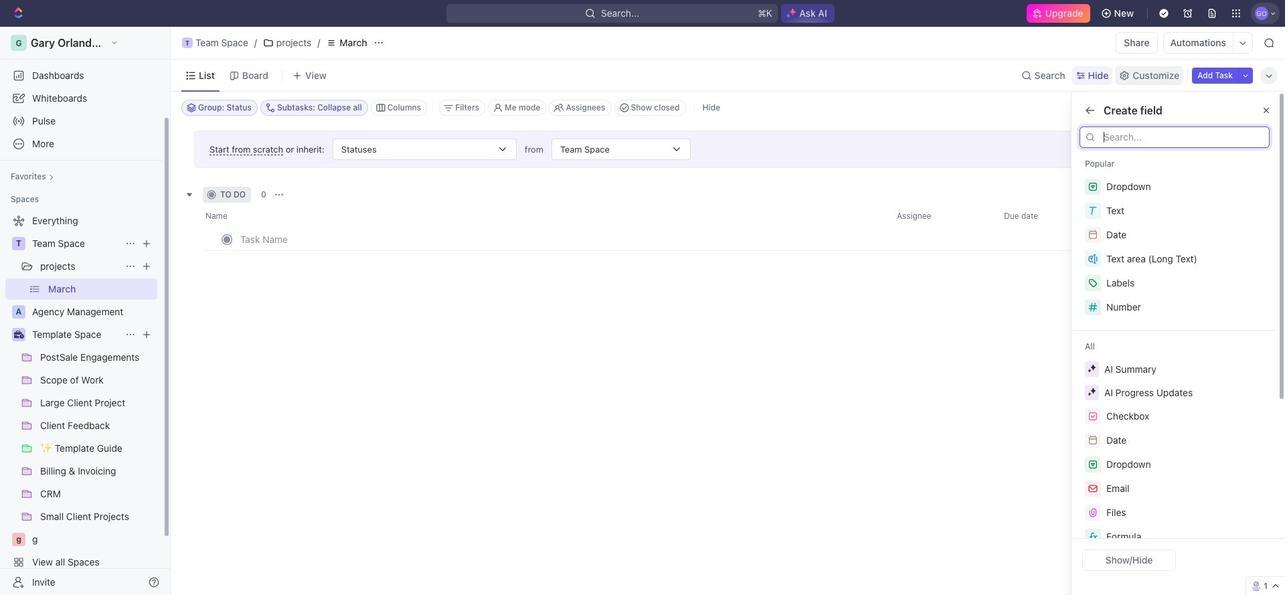 Task type: locate. For each thing, give the bounding box(es) containing it.
space, , element
[[12, 237, 25, 250]]

tree inside sidebar 'navigation'
[[5, 210, 157, 595]]

Search tasks... text field
[[1144, 98, 1278, 118]]

tree
[[5, 210, 157, 595]]

gary orlando's workspace, , element
[[11, 35, 27, 51]]



Task type: describe. For each thing, give the bounding box(es) containing it.
sidebar navigation
[[0, 27, 173, 595]]

Search... text field
[[1104, 132, 1265, 143]]

g, , element
[[12, 533, 25, 546]]

business time image
[[14, 331, 24, 339]]

team space, , element
[[182, 38, 193, 48]]

agency management, , element
[[12, 305, 25, 319]]

Task Name text field
[[240, 229, 632, 250]]



Task type: vqa. For each thing, say whether or not it's contained in the screenshot.
the Team Space to the middle
no



